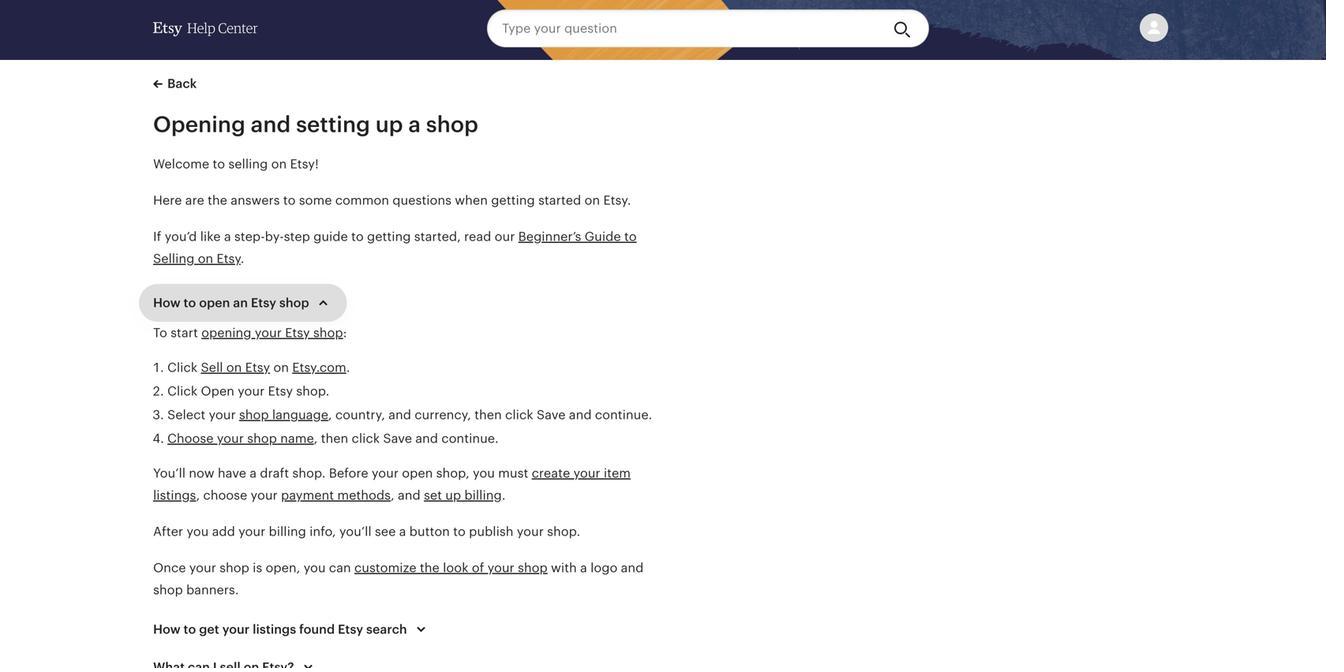 Task type: locate. For each thing, give the bounding box(es) containing it.
on left etsy!
[[271, 157, 287, 171]]

to right "guide"
[[625, 230, 637, 244]]

1 how from the top
[[153, 296, 181, 310]]

billing
[[465, 489, 502, 503], [269, 525, 306, 539]]

save up create
[[537, 408, 566, 423]]

you
[[473, 467, 495, 481], [187, 525, 209, 539], [304, 562, 326, 576]]

choose
[[203, 489, 247, 503]]

shop up the etsy.com link
[[313, 326, 343, 340]]

a right with
[[580, 562, 587, 576]]

to inside beginner's guide to selling on etsy
[[625, 230, 637, 244]]

1 vertical spatial click
[[352, 432, 380, 446]]

to left get
[[184, 623, 196, 637]]

up right the set
[[446, 489, 461, 503]]

your up banners.
[[189, 562, 216, 576]]

a
[[409, 112, 421, 137], [224, 230, 231, 244], [250, 467, 257, 481], [399, 525, 406, 539], [580, 562, 587, 576]]

your right get
[[222, 623, 250, 637]]

getting
[[491, 193, 535, 208], [367, 230, 411, 244]]

how for how to get your listings found etsy search
[[153, 623, 181, 637]]

step
[[284, 230, 310, 244]]

0 horizontal spatial open
[[199, 296, 230, 310]]

draft
[[260, 467, 289, 481]]

to
[[153, 326, 167, 340]]

click open your etsy shop.
[[167, 385, 330, 399]]

setting
[[296, 112, 370, 137]]

0 horizontal spatial continue.
[[442, 432, 499, 446]]

. down :
[[347, 361, 350, 375]]

.
[[241, 252, 244, 266], [347, 361, 350, 375], [502, 489, 506, 503]]

open inside dropdown button
[[199, 296, 230, 310]]

and left the set
[[398, 489, 421, 503]]

1 horizontal spatial save
[[537, 408, 566, 423]]

shop down once
[[153, 584, 183, 598]]

button
[[410, 525, 450, 539]]

1 horizontal spatial click
[[505, 408, 534, 423]]

0 horizontal spatial listings
[[153, 489, 196, 503]]

your left item
[[574, 467, 601, 481]]

you left can
[[304, 562, 326, 576]]

1 vertical spatial billing
[[269, 525, 306, 539]]

. down step-
[[241, 252, 244, 266]]

help center link
[[153, 6, 258, 51]]

0 vertical spatial getting
[[491, 193, 535, 208]]

your right publish
[[517, 525, 544, 539]]

then down country,
[[321, 432, 349, 446]]

start
[[171, 326, 198, 340]]

shop left with
[[518, 562, 548, 576]]

click up "select"
[[167, 385, 198, 399]]

on
[[271, 157, 287, 171], [585, 193, 600, 208], [198, 252, 213, 266], [226, 361, 242, 375], [274, 361, 289, 375]]

methods
[[338, 489, 391, 503]]

0 vertical spatial shop.
[[296, 385, 330, 399]]

to up start
[[184, 296, 196, 310]]

then
[[475, 408, 502, 423], [321, 432, 349, 446]]

an
[[233, 296, 248, 310]]

2 horizontal spatial you
[[473, 467, 495, 481]]

shop left is
[[220, 562, 249, 576]]

beginner's guide to selling on etsy
[[153, 230, 637, 266]]

click for click sell on etsy on etsy.com .
[[167, 361, 198, 375]]

click
[[505, 408, 534, 423], [352, 432, 380, 446]]

how
[[153, 296, 181, 310], [153, 623, 181, 637]]

1 horizontal spatial continue.
[[595, 408, 653, 423]]

and inside "with a logo and shop banners."
[[621, 562, 644, 576]]

0 vertical spatial up
[[376, 112, 403, 137]]

1 vertical spatial listings
[[253, 623, 296, 637]]

0 horizontal spatial up
[[376, 112, 403, 137]]

shop.
[[296, 385, 330, 399], [293, 467, 326, 481], [547, 525, 581, 539]]

1 vertical spatial then
[[321, 432, 349, 446]]

getting up our
[[491, 193, 535, 208]]

1 vertical spatial you
[[187, 525, 209, 539]]

see
[[375, 525, 396, 539]]

to
[[213, 157, 225, 171], [283, 193, 296, 208], [351, 230, 364, 244], [625, 230, 637, 244], [184, 296, 196, 310], [453, 525, 466, 539], [184, 623, 196, 637]]

are
[[185, 193, 204, 208]]

getting for started
[[491, 193, 535, 208]]

open up the set
[[402, 467, 433, 481]]

etsy right the an
[[251, 296, 276, 310]]

set
[[424, 489, 442, 503]]

is
[[253, 562, 262, 576]]

you'd
[[165, 230, 197, 244]]

your up have
[[217, 432, 244, 446]]

1 horizontal spatial getting
[[491, 193, 535, 208]]

if
[[153, 230, 161, 244]]

listings inside dropdown button
[[253, 623, 296, 637]]

1 horizontal spatial listings
[[253, 623, 296, 637]]

save down select your shop language , country, and currency, then click save and continue.
[[383, 432, 412, 446]]

the
[[208, 193, 227, 208], [420, 562, 440, 576]]

item
[[604, 467, 631, 481]]

your right "of"
[[488, 562, 515, 576]]

and
[[251, 112, 291, 137], [389, 408, 411, 423], [569, 408, 592, 423], [416, 432, 438, 446], [398, 489, 421, 503], [621, 562, 644, 576]]

1 vertical spatial .
[[347, 361, 350, 375]]

on down like
[[198, 252, 213, 266]]

you left must
[[473, 467, 495, 481]]

set up billing link
[[424, 489, 502, 503]]

how left get
[[153, 623, 181, 637]]

shop
[[426, 112, 479, 137], [279, 296, 309, 310], [313, 326, 343, 340], [239, 408, 269, 423], [247, 432, 277, 446], [220, 562, 249, 576], [518, 562, 548, 576], [153, 584, 183, 598]]

0 vertical spatial listings
[[153, 489, 196, 503]]

add
[[212, 525, 235, 539]]

customize
[[355, 562, 417, 576]]

shop up opening your etsy shop link
[[279, 296, 309, 310]]

open,
[[266, 562, 300, 576]]

to left some
[[283, 193, 296, 208]]

up right setting
[[376, 112, 403, 137]]

to left selling
[[213, 157, 225, 171]]

select
[[167, 408, 206, 423]]

our
[[495, 230, 515, 244]]

shop. up payment
[[293, 467, 326, 481]]

2 how from the top
[[153, 623, 181, 637]]

1 vertical spatial click
[[167, 385, 198, 399]]

0 horizontal spatial .
[[241, 252, 244, 266]]

billing up publish
[[465, 489, 502, 503]]

click sell on etsy on etsy.com .
[[167, 361, 350, 375]]

click for click open your etsy shop.
[[167, 385, 198, 399]]

how to open an etsy shop
[[153, 296, 309, 310]]

0 horizontal spatial then
[[321, 432, 349, 446]]

look
[[443, 562, 469, 576]]

etsy image
[[153, 22, 182, 36]]

on right sell
[[226, 361, 242, 375]]

0 horizontal spatial click
[[352, 432, 380, 446]]

0 vertical spatial open
[[199, 296, 230, 310]]

getting for started,
[[367, 230, 411, 244]]

found
[[299, 623, 335, 637]]

1 horizontal spatial open
[[402, 467, 433, 481]]

center
[[218, 21, 258, 36]]

2 click from the top
[[167, 385, 198, 399]]

click left sell
[[167, 361, 198, 375]]

shop. down etsy.com
[[296, 385, 330, 399]]

1 horizontal spatial the
[[420, 562, 440, 576]]

billing left the info,
[[269, 525, 306, 539]]

etsy
[[217, 252, 241, 266], [251, 296, 276, 310], [285, 326, 310, 340], [245, 361, 270, 375], [268, 385, 293, 399], [338, 623, 363, 637]]

open
[[199, 296, 230, 310], [402, 467, 433, 481]]

opening
[[153, 112, 246, 137]]

continue. up item
[[595, 408, 653, 423]]

1 vertical spatial getting
[[367, 230, 411, 244]]

then right currency,
[[475, 408, 502, 423]]

listings down you'll
[[153, 489, 196, 503]]

1 horizontal spatial you
[[304, 562, 326, 576]]

0 vertical spatial how
[[153, 296, 181, 310]]

the right are
[[208, 193, 227, 208]]

a inside "with a logo and shop banners."
[[580, 562, 587, 576]]

continue. down currency,
[[442, 432, 499, 446]]

1 horizontal spatial billing
[[465, 489, 502, 503]]

open left the an
[[199, 296, 230, 310]]

0 horizontal spatial the
[[208, 193, 227, 208]]

and up selling
[[251, 112, 291, 137]]

your down draft
[[251, 489, 278, 503]]

your up "methods"
[[372, 467, 399, 481]]

0 vertical spatial click
[[505, 408, 534, 423]]

the left "look"
[[420, 562, 440, 576]]

shop. up with
[[547, 525, 581, 539]]

read
[[464, 230, 492, 244]]

on down opening your etsy shop link
[[274, 361, 289, 375]]

you left add
[[187, 525, 209, 539]]

click
[[167, 361, 198, 375], [167, 385, 198, 399]]

how to get your listings found etsy search button
[[139, 611, 445, 649]]

and right logo
[[621, 562, 644, 576]]

shop down the "shop language" link
[[247, 432, 277, 446]]

guide
[[314, 230, 348, 244]]

2 horizontal spatial .
[[502, 489, 506, 503]]

shop language link
[[239, 408, 328, 423]]

choose your shop name link
[[167, 432, 314, 446]]

some
[[299, 193, 332, 208]]

,
[[328, 408, 332, 423], [314, 432, 318, 446], [196, 489, 200, 503], [391, 489, 395, 503]]

None search field
[[487, 9, 930, 47]]

0 horizontal spatial getting
[[367, 230, 411, 244]]

1 vertical spatial up
[[446, 489, 461, 503]]

a right have
[[250, 467, 257, 481]]

1 vertical spatial how
[[153, 623, 181, 637]]

sell
[[201, 361, 223, 375]]

1 horizontal spatial then
[[475, 408, 502, 423]]

shop inside "with a logo and shop banners."
[[153, 584, 183, 598]]

getting down the here are the answers to some common questions when getting started on etsy.
[[367, 230, 411, 244]]

how up to on the left
[[153, 296, 181, 310]]

to start opening your etsy shop :
[[153, 326, 347, 340]]

shop,
[[436, 467, 470, 481]]

etsy!
[[290, 157, 319, 171]]

beginner's guide to selling on etsy link
[[153, 230, 637, 266]]

click up must
[[505, 408, 534, 423]]

click down country,
[[352, 432, 380, 446]]

listings left found
[[253, 623, 296, 637]]

0 vertical spatial billing
[[465, 489, 502, 503]]

you'll
[[339, 525, 372, 539]]

etsy inside beginner's guide to selling on etsy
[[217, 252, 241, 266]]

1 click from the top
[[167, 361, 198, 375]]

listings inside create your item listings
[[153, 489, 196, 503]]

0 vertical spatial save
[[537, 408, 566, 423]]

opening your etsy shop link
[[201, 326, 343, 340]]

choose your shop name , then click save and continue.
[[167, 432, 499, 446]]

started,
[[414, 230, 461, 244]]

0 horizontal spatial you
[[187, 525, 209, 539]]

shop up when
[[426, 112, 479, 137]]

etsy down like
[[217, 252, 241, 266]]

your down the 'click sell on etsy on etsy.com .'
[[238, 385, 265, 399]]

0 vertical spatial click
[[167, 361, 198, 375]]

0 vertical spatial you
[[473, 467, 495, 481]]

how for how to open an etsy shop
[[153, 296, 181, 310]]

. down must
[[502, 489, 506, 503]]

0 horizontal spatial save
[[383, 432, 412, 446]]

etsy up the click open your etsy shop.
[[245, 361, 270, 375]]

now
[[189, 467, 215, 481]]

save
[[537, 408, 566, 423], [383, 432, 412, 446]]

1 vertical spatial the
[[420, 562, 440, 576]]

have
[[218, 467, 246, 481]]



Task type: describe. For each thing, give the bounding box(es) containing it.
after
[[153, 525, 183, 539]]

on inside beginner's guide to selling on etsy
[[198, 252, 213, 266]]

back link
[[153, 74, 197, 93]]

open
[[201, 385, 234, 399]]

create your item listings
[[153, 467, 631, 503]]

1 vertical spatial shop.
[[293, 467, 326, 481]]

, choose your payment methods , and set up billing .
[[196, 489, 509, 503]]

your down open
[[209, 408, 236, 423]]

:
[[343, 326, 347, 340]]

0 horizontal spatial billing
[[269, 525, 306, 539]]

like
[[200, 230, 221, 244]]

1 vertical spatial open
[[402, 467, 433, 481]]

, up choose your shop name , then click save and continue.
[[328, 408, 332, 423]]

sell on etsy link
[[201, 361, 270, 375]]

once your shop is open, you can customize the look of your shop
[[153, 562, 548, 576]]

your inside dropdown button
[[222, 623, 250, 637]]

a right see
[[399, 525, 406, 539]]

step-
[[234, 230, 265, 244]]

get
[[199, 623, 219, 637]]

to right the button
[[453, 525, 466, 539]]

help center
[[187, 21, 258, 36]]

can
[[329, 562, 351, 576]]

once
[[153, 562, 186, 576]]

opening and setting up a shop
[[153, 112, 479, 137]]

publish
[[469, 525, 514, 539]]

and down currency,
[[416, 432, 438, 446]]

create your item listings link
[[153, 467, 631, 503]]

shop down the click open your etsy shop.
[[239, 408, 269, 423]]

etsy right found
[[338, 623, 363, 637]]

answers
[[231, 193, 280, 208]]

beginner's
[[519, 230, 582, 244]]

currency,
[[415, 408, 471, 423]]

questions
[[393, 193, 452, 208]]

2 vertical spatial you
[[304, 562, 326, 576]]

with
[[551, 562, 577, 576]]

help
[[187, 21, 216, 36]]

country,
[[336, 408, 385, 423]]

, down language on the bottom left
[[314, 432, 318, 446]]

selling
[[229, 157, 268, 171]]

here are the answers to some common questions when getting started on etsy.
[[153, 193, 631, 208]]

how to open an etsy shop button
[[139, 284, 347, 322]]

common
[[335, 193, 389, 208]]

2 vertical spatial shop.
[[547, 525, 581, 539]]

with a logo and shop banners.
[[153, 562, 644, 598]]

logo
[[591, 562, 618, 576]]

banners.
[[186, 584, 239, 598]]

1 horizontal spatial .
[[347, 361, 350, 375]]

select your shop language , country, and currency, then click save and continue.
[[167, 408, 653, 423]]

etsy.com link
[[292, 361, 347, 375]]

a right like
[[224, 230, 231, 244]]

how to get your listings found etsy search
[[153, 623, 407, 637]]

0 vertical spatial the
[[208, 193, 227, 208]]

and right country,
[[389, 408, 411, 423]]

on left the etsy. at the left top of the page
[[585, 193, 600, 208]]

must
[[498, 467, 529, 481]]

, down now
[[196, 489, 200, 503]]

after you add your billing info, you'll see a button to publish your shop.
[[153, 525, 581, 539]]

started
[[539, 193, 581, 208]]

by-
[[265, 230, 284, 244]]

a up questions
[[409, 112, 421, 137]]

language
[[272, 408, 328, 423]]

opening
[[201, 326, 252, 340]]

payment
[[281, 489, 334, 503]]

when
[[455, 193, 488, 208]]

search
[[366, 623, 407, 637]]

etsy.
[[604, 193, 631, 208]]

guide
[[585, 230, 621, 244]]

0 vertical spatial continue.
[[595, 408, 653, 423]]

your up the 'click sell on etsy on etsy.com .'
[[255, 326, 282, 340]]

and up create
[[569, 408, 592, 423]]

1 vertical spatial save
[[383, 432, 412, 446]]

create
[[532, 467, 570, 481]]

2 vertical spatial .
[[502, 489, 506, 503]]

back
[[167, 77, 197, 91]]

1 horizontal spatial up
[[446, 489, 461, 503]]

welcome to selling on etsy!
[[153, 157, 319, 171]]

etsy up the etsy.com link
[[285, 326, 310, 340]]

1 vertical spatial continue.
[[442, 432, 499, 446]]

if you'd like a step-by-step guide to getting started, read our
[[153, 230, 519, 244]]

etsy up the "shop language" link
[[268, 385, 293, 399]]

your inside create your item listings
[[574, 467, 601, 481]]

name
[[280, 432, 314, 446]]

payment methods link
[[281, 489, 391, 503]]

choose
[[167, 432, 214, 446]]

your right add
[[239, 525, 266, 539]]

0 vertical spatial .
[[241, 252, 244, 266]]

you'll now have a draft shop. before your open shop, you must
[[153, 467, 532, 481]]

0 vertical spatial then
[[475, 408, 502, 423]]

shop inside how to open an etsy shop dropdown button
[[279, 296, 309, 310]]

, up see
[[391, 489, 395, 503]]

info,
[[310, 525, 336, 539]]

of
[[472, 562, 484, 576]]

welcome
[[153, 157, 209, 171]]

etsy.com
[[292, 361, 347, 375]]

Type your question search field
[[487, 9, 881, 47]]

here
[[153, 193, 182, 208]]

you'll
[[153, 467, 186, 481]]

to right guide at left top
[[351, 230, 364, 244]]

customize the look of your shop link
[[355, 562, 548, 576]]



Task type: vqa. For each thing, say whether or not it's contained in the screenshot.
Welcome to selling on Etsy!
yes



